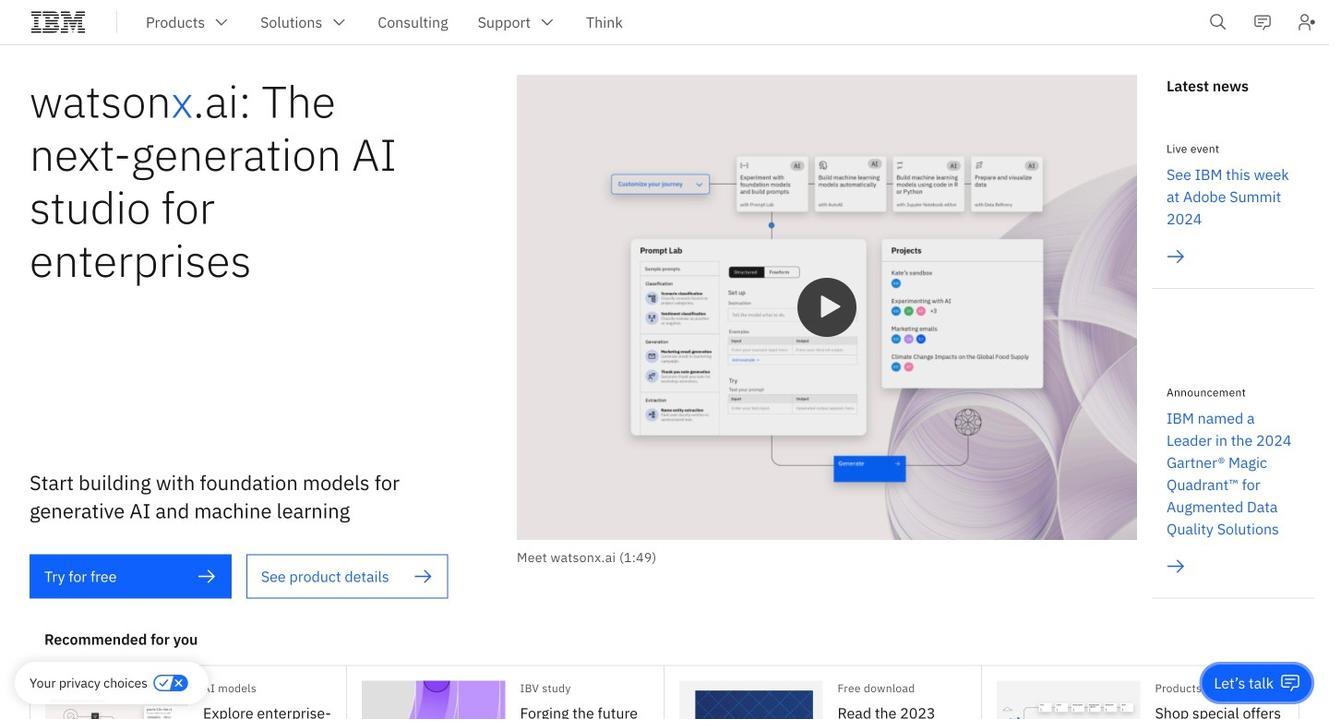 Task type: locate. For each thing, give the bounding box(es) containing it.
your privacy choices element
[[30, 673, 148, 693]]

let's talk element
[[1214, 673, 1274, 693]]



